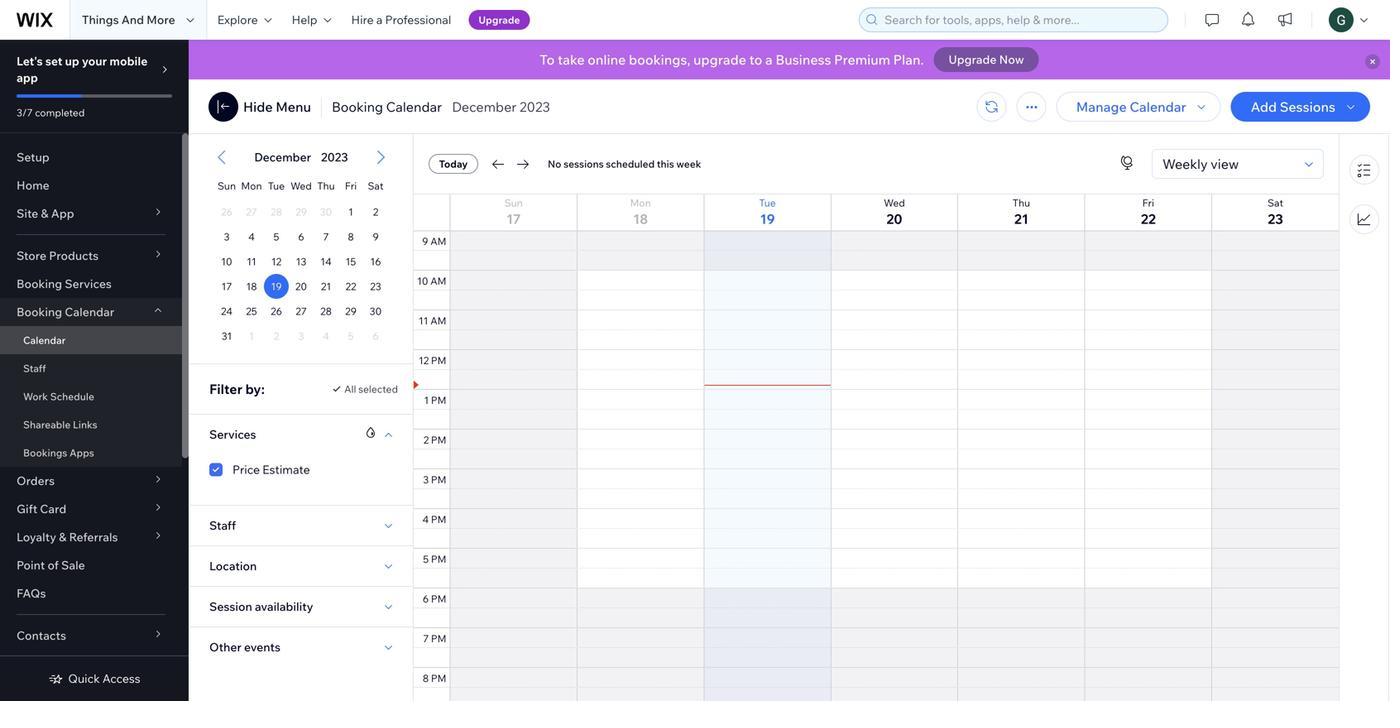 Task type: locate. For each thing, give the bounding box(es) containing it.
9 up 10 am
[[422, 235, 428, 247]]

9
[[373, 231, 379, 243], [422, 235, 428, 247]]

staff inside sidebar element
[[23, 362, 46, 375]]

7 inside row
[[323, 231, 329, 243]]

0 horizontal spatial sat
[[368, 180, 384, 192]]

1 vertical spatial tue
[[759, 197, 776, 209]]

fri inside fri 22
[[1143, 197, 1155, 209]]

calendar inside button
[[1130, 99, 1187, 115]]

1 horizontal spatial 10
[[417, 275, 428, 287]]

filter by:
[[209, 381, 265, 397]]

18 inside mon 18
[[633, 211, 648, 227]]

0 horizontal spatial 6
[[298, 231, 304, 243]]

27
[[296, 305, 307, 317]]

december for december
[[254, 150, 311, 164]]

0 vertical spatial sat
[[368, 180, 384, 192]]

menu
[[1340, 145, 1389, 244]]

17
[[507, 211, 521, 227], [222, 280, 232, 293]]

16
[[370, 255, 381, 268]]

faqs
[[17, 586, 46, 601]]

schedule
[[50, 390, 94, 403]]

pm for 12 pm
[[431, 354, 447, 366]]

1 vertical spatial 3
[[423, 473, 429, 486]]

december
[[452, 99, 517, 115], [254, 150, 311, 164]]

row group
[[199, 199, 403, 363]]

quick access button
[[48, 671, 140, 686]]

0 vertical spatial am
[[431, 235, 447, 247]]

1 vertical spatial 4
[[423, 513, 429, 525]]

1 vertical spatial 5
[[423, 553, 429, 565]]

1 am from the top
[[431, 235, 447, 247]]

selected
[[359, 383, 398, 395]]

pm for 5 pm
[[431, 553, 447, 565]]

booking down booking services
[[17, 305, 62, 319]]

20 inside the wed 20
[[887, 211, 903, 227]]

services down store products popup button
[[65, 276, 112, 291]]

0 vertical spatial 23
[[1268, 211, 1284, 227]]

1 horizontal spatial 12
[[419, 354, 429, 366]]

1 vertical spatial thu
[[1013, 197, 1031, 209]]

4 down 3 pm
[[423, 513, 429, 525]]

to take online bookings, upgrade to a business premium plan. alert
[[189, 40, 1391, 79]]

mon down scheduled
[[630, 197, 651, 209]]

calendar down booking calendar popup button
[[23, 334, 66, 346]]

11 am
[[419, 314, 447, 327]]

0 horizontal spatial staff
[[23, 362, 46, 375]]

am down 9 am
[[431, 275, 447, 287]]

booking right menu
[[332, 99, 383, 115]]

0 horizontal spatial 21
[[321, 280, 331, 293]]

tue
[[268, 180, 285, 192], [759, 197, 776, 209]]

things and more
[[82, 12, 175, 27]]

am
[[431, 235, 447, 247], [431, 275, 447, 287], [431, 314, 447, 327]]

1 horizontal spatial grid
[[414, 0, 1339, 701]]

online
[[588, 51, 626, 68]]

help
[[292, 12, 317, 27]]

1 vertical spatial 12
[[419, 354, 429, 366]]

0 vertical spatial 19
[[760, 211, 775, 227]]

pm down 1 pm
[[431, 434, 447, 446]]

sat
[[368, 180, 384, 192], [1268, 197, 1284, 209]]

1 horizontal spatial 21
[[1015, 211, 1029, 227]]

point of sale
[[17, 558, 85, 572]]

1 vertical spatial 18
[[246, 280, 257, 293]]

0 horizontal spatial 8
[[348, 231, 354, 243]]

5 up tuesday, december 19, 2023 cell
[[274, 231, 279, 243]]

1 horizontal spatial booking calendar
[[332, 99, 442, 115]]

& right site
[[41, 206, 49, 221]]

1 vertical spatial services
[[209, 427, 256, 442]]

a right hire on the top
[[376, 12, 383, 27]]

Search for tools, apps, help & more... field
[[880, 8, 1163, 31]]

0 horizontal spatial 7
[[323, 231, 329, 243]]

things
[[82, 12, 119, 27]]

1 horizontal spatial 2
[[424, 434, 429, 446]]

11 for 11
[[247, 255, 256, 268]]

& right loyalty
[[59, 530, 67, 544]]

0 horizontal spatial thu
[[317, 180, 335, 192]]

1 horizontal spatial wed
[[884, 197, 905, 209]]

today button
[[429, 154, 478, 174]]

1 pm from the top
[[431, 354, 447, 366]]

upgrade for upgrade
[[479, 14, 520, 26]]

wed
[[291, 180, 312, 192], [884, 197, 905, 209]]

calendar inside popup button
[[65, 305, 114, 319]]

booking calendar button
[[0, 298, 182, 326]]

0 vertical spatial 22
[[1141, 211, 1156, 227]]

calendar right manage
[[1130, 99, 1187, 115]]

1 vertical spatial wed
[[884, 197, 905, 209]]

6 pm from the top
[[431, 553, 447, 565]]

let's
[[17, 54, 43, 68]]

manage
[[1077, 99, 1127, 115]]

home link
[[0, 171, 182, 199]]

5 pm from the top
[[431, 513, 447, 525]]

a
[[376, 12, 383, 27], [766, 51, 773, 68]]

0 horizontal spatial 1
[[349, 206, 353, 218]]

14
[[321, 255, 332, 268]]

row
[[214, 170, 388, 199], [414, 195, 1339, 231], [214, 199, 388, 224], [214, 224, 388, 249], [214, 249, 388, 274], [214, 274, 388, 299], [214, 299, 388, 324]]

sun for mon
[[218, 180, 236, 192]]

1 vertical spatial sun
[[505, 197, 523, 209]]

pm up 2 pm
[[431, 394, 447, 406]]

3 am from the top
[[431, 314, 447, 327]]

sun
[[218, 180, 236, 192], [505, 197, 523, 209]]

5 for 5 pm
[[423, 553, 429, 565]]

mon down hide
[[241, 180, 262, 192]]

2 up 3 pm
[[424, 434, 429, 446]]

0 vertical spatial 8
[[348, 231, 354, 243]]

1 horizontal spatial &
[[59, 530, 67, 544]]

upgrade left now
[[949, 52, 997, 67]]

2 am from the top
[[431, 275, 447, 287]]

pm for 3 pm
[[431, 473, 447, 486]]

1 horizontal spatial december
[[452, 99, 517, 115]]

1 horizontal spatial 4
[[423, 513, 429, 525]]

services up price
[[209, 427, 256, 442]]

sessions
[[1280, 99, 1336, 115]]

8 up 15
[[348, 231, 354, 243]]

upgrade inside button
[[479, 14, 520, 26]]

1 horizontal spatial 17
[[507, 211, 521, 227]]

1 vertical spatial 20
[[295, 280, 307, 293]]

pm up 1 pm
[[431, 354, 447, 366]]

1 horizontal spatial 20
[[887, 211, 903, 227]]

app
[[17, 70, 38, 85]]

booking services link
[[0, 270, 182, 298]]

0 vertical spatial upgrade
[[479, 14, 520, 26]]

0 vertical spatial 6
[[298, 231, 304, 243]]

to
[[540, 51, 555, 68]]

6 for 6
[[298, 231, 304, 243]]

19
[[760, 211, 775, 227], [271, 280, 282, 293]]

0 vertical spatial services
[[65, 276, 112, 291]]

1 vertical spatial booking calendar
[[17, 305, 114, 319]]

& for site
[[41, 206, 49, 221]]

pm down '7 pm'
[[431, 672, 447, 684]]

booking inside booking services "link"
[[17, 276, 62, 291]]

december up sun mon tue wed thu
[[254, 150, 311, 164]]

4 for 4
[[248, 231, 255, 243]]

6 up 13
[[298, 231, 304, 243]]

17 inside row group
[[222, 280, 232, 293]]

1 vertical spatial 10
[[417, 275, 428, 287]]

wed 20
[[884, 197, 905, 227]]

upgrade inside "button"
[[949, 52, 997, 67]]

8 down '7 pm'
[[423, 672, 429, 684]]

sun for 17
[[505, 197, 523, 209]]

1 horizontal spatial a
[[766, 51, 773, 68]]

8 inside row
[[348, 231, 354, 243]]

0 horizontal spatial 11
[[247, 255, 256, 268]]

gift card
[[17, 502, 66, 516]]

1 vertical spatial upgrade
[[949, 52, 997, 67]]

& inside site & app dropdown button
[[41, 206, 49, 221]]

5 inside row
[[274, 231, 279, 243]]

1 horizontal spatial fri
[[1143, 197, 1155, 209]]

22
[[1141, 211, 1156, 227], [346, 280, 356, 293]]

booking for booking calendar popup button
[[17, 305, 62, 319]]

9 up 16 on the top of the page
[[373, 231, 379, 243]]

mobile
[[110, 54, 148, 68]]

2 inside row
[[373, 206, 378, 218]]

pm up 6 pm
[[431, 553, 447, 565]]

pm
[[431, 354, 447, 366], [431, 394, 447, 406], [431, 434, 447, 446], [431, 473, 447, 486], [431, 513, 447, 525], [431, 553, 447, 565], [431, 592, 447, 605], [431, 632, 447, 645], [431, 672, 447, 684]]

4 down sun mon tue wed thu
[[248, 231, 255, 243]]

a right to
[[766, 51, 773, 68]]

1
[[349, 206, 353, 218], [424, 394, 429, 406]]

1 horizontal spatial 1
[[424, 394, 429, 406]]

sat for sat 23
[[1268, 197, 1284, 209]]

pm for 7 pm
[[431, 632, 447, 645]]

1 vertical spatial mon
[[630, 197, 651, 209]]

today
[[439, 158, 468, 170]]

0 horizontal spatial 9
[[373, 231, 379, 243]]

orders
[[17, 473, 55, 488]]

your
[[82, 54, 107, 68]]

0 horizontal spatial sun
[[218, 180, 236, 192]]

calendar down booking services "link"
[[65, 305, 114, 319]]

2 pm
[[424, 434, 447, 446]]

0 vertical spatial mon
[[241, 180, 262, 192]]

am up 10 am
[[431, 235, 447, 247]]

1 vertical spatial 1
[[424, 394, 429, 406]]

11
[[247, 255, 256, 268], [419, 314, 428, 327]]

price estimate
[[233, 462, 310, 477]]

am for 9 am
[[431, 235, 447, 247]]

13
[[296, 255, 307, 268]]

pm for 4 pm
[[431, 513, 447, 525]]

upgrade right professional at left top
[[479, 14, 520, 26]]

0 vertical spatial 10
[[221, 255, 232, 268]]

row containing sun
[[214, 170, 388, 199]]

2 pm from the top
[[431, 394, 447, 406]]

0 horizontal spatial booking calendar
[[17, 305, 114, 319]]

12 down '11 am'
[[419, 354, 429, 366]]

pm down 2 pm
[[431, 473, 447, 486]]

6 for 6 pm
[[423, 592, 429, 605]]

upgrade for upgrade now
[[949, 52, 997, 67]]

staff link
[[0, 354, 182, 382]]

0 vertical spatial fri
[[345, 180, 357, 192]]

orders button
[[0, 467, 182, 495]]

store products button
[[0, 242, 182, 270]]

booking inside booking calendar popup button
[[17, 305, 62, 319]]

2023
[[520, 99, 550, 115], [321, 150, 348, 164]]

staff for staff link
[[23, 362, 46, 375]]

3
[[224, 231, 230, 243], [423, 473, 429, 486]]

pm down 5 pm
[[431, 592, 447, 605]]

1 up 15
[[349, 206, 353, 218]]

None field
[[1158, 150, 1300, 178]]

staff
[[23, 362, 46, 375], [209, 518, 236, 533]]

19 inside cell
[[271, 280, 282, 293]]

0 horizontal spatial 19
[[271, 280, 282, 293]]

0 vertical spatial tue
[[268, 180, 285, 192]]

11 down 10 am
[[419, 314, 428, 327]]

0 vertical spatial 12
[[271, 255, 282, 268]]

session availability
[[209, 599, 313, 614]]

1 vertical spatial 11
[[419, 314, 428, 327]]

12 left 13
[[271, 255, 282, 268]]

0 horizontal spatial 2
[[373, 206, 378, 218]]

2023 up sun mon tue wed thu
[[321, 150, 348, 164]]

18 up 25
[[246, 280, 257, 293]]

5 down 4 pm
[[423, 553, 429, 565]]

9 for 9
[[373, 231, 379, 243]]

3 down sun mon tue wed thu
[[224, 231, 230, 243]]

1 vertical spatial &
[[59, 530, 67, 544]]

1 vertical spatial 22
[[346, 280, 356, 293]]

1 horizontal spatial mon
[[630, 197, 651, 209]]

0 horizontal spatial tue
[[268, 180, 285, 192]]

0 vertical spatial 18
[[633, 211, 648, 227]]

fri for fri 22
[[1143, 197, 1155, 209]]

0 horizontal spatial 2023
[[321, 150, 348, 164]]

& inside loyalty & referrals popup button
[[59, 530, 67, 544]]

2 for 2
[[373, 206, 378, 218]]

let's set up your mobile app
[[17, 54, 148, 85]]

manage calendar
[[1077, 99, 1187, 115]]

0 horizontal spatial services
[[65, 276, 112, 291]]

2 vertical spatial booking
[[17, 305, 62, 319]]

2023 down to
[[520, 99, 550, 115]]

1 for 1 pm
[[424, 394, 429, 406]]

12 pm
[[419, 354, 447, 366]]

grid containing december
[[199, 135, 403, 363]]

0 vertical spatial 3
[[224, 231, 230, 243]]

1 horizontal spatial sat
[[1268, 197, 1284, 209]]

1 inside row
[[349, 206, 353, 218]]

1 horizontal spatial thu
[[1013, 197, 1031, 209]]

10 up '11 am'
[[417, 275, 428, 287]]

services
[[65, 276, 112, 291], [209, 427, 256, 442]]

8 for 8
[[348, 231, 354, 243]]

3 inside row
[[224, 231, 230, 243]]

7 pm from the top
[[431, 592, 447, 605]]

8 pm from the top
[[431, 632, 447, 645]]

9 pm from the top
[[431, 672, 447, 684]]

0 horizontal spatial 3
[[224, 231, 230, 243]]

0 horizontal spatial december
[[254, 150, 311, 164]]

1 vertical spatial sat
[[1268, 197, 1284, 209]]

alert
[[249, 150, 353, 165]]

25
[[246, 305, 257, 317]]

18 down scheduled
[[633, 211, 648, 227]]

0 vertical spatial &
[[41, 206, 49, 221]]

3 up 4 pm
[[423, 473, 429, 486]]

3 for 3
[[224, 231, 230, 243]]

12 inside row
[[271, 255, 282, 268]]

1 horizontal spatial 18
[[633, 211, 648, 227]]

1 down 12 pm
[[424, 394, 429, 406]]

app
[[51, 206, 74, 221]]

1 for 1
[[349, 206, 353, 218]]

1 vertical spatial 17
[[222, 280, 232, 293]]

0 vertical spatial 1
[[349, 206, 353, 218]]

quick access
[[68, 671, 140, 686]]

6 up '7 pm'
[[423, 592, 429, 605]]

8
[[348, 231, 354, 243], [423, 672, 429, 684]]

2 vertical spatial am
[[431, 314, 447, 327]]

0 horizontal spatial grid
[[199, 135, 403, 363]]

22 inside row group
[[346, 280, 356, 293]]

0 vertical spatial booking calendar
[[332, 99, 442, 115]]

pm up 8 pm
[[431, 632, 447, 645]]

sat 23
[[1268, 197, 1284, 227]]

7 down 6 pm
[[423, 632, 429, 645]]

pm up 5 pm
[[431, 513, 447, 525]]

all selected
[[344, 383, 398, 395]]

0 horizontal spatial a
[[376, 12, 383, 27]]

now
[[1000, 52, 1025, 67]]

0 vertical spatial 17
[[507, 211, 521, 227]]

1 horizontal spatial 11
[[419, 314, 428, 327]]

site
[[17, 206, 38, 221]]

10 up '24'
[[221, 255, 232, 268]]

staff up location
[[209, 518, 236, 533]]

0 vertical spatial december
[[452, 99, 517, 115]]

links
[[73, 418, 97, 431]]

booking down store
[[17, 276, 62, 291]]

31
[[222, 330, 232, 342]]

12 for 12 pm
[[419, 354, 429, 366]]

0 horizontal spatial fri
[[345, 180, 357, 192]]

10 inside row
[[221, 255, 232, 268]]

am up 12 pm
[[431, 314, 447, 327]]

sat inside row
[[368, 180, 384, 192]]

1 horizontal spatial 22
[[1141, 211, 1156, 227]]

setup link
[[0, 143, 182, 171]]

0 horizontal spatial 4
[[248, 231, 255, 243]]

1 horizontal spatial 6
[[423, 592, 429, 605]]

21 inside thu 21
[[1015, 211, 1029, 227]]

filter
[[209, 381, 243, 397]]

1 horizontal spatial upgrade
[[949, 52, 997, 67]]

11 left 13
[[247, 255, 256, 268]]

4 pm from the top
[[431, 473, 447, 486]]

4 for 4 pm
[[423, 513, 429, 525]]

1 vertical spatial 2
[[424, 434, 429, 446]]

0 vertical spatial 2023
[[520, 99, 550, 115]]

12
[[271, 255, 282, 268], [419, 354, 429, 366]]

explore
[[217, 12, 258, 27]]

staff up the work
[[23, 362, 46, 375]]

grid
[[414, 0, 1339, 701], [199, 135, 403, 363]]

december up "today" button
[[452, 99, 517, 115]]

3 pm from the top
[[431, 434, 447, 446]]

7 up "14"
[[323, 231, 329, 243]]

sun mon tue wed thu
[[218, 180, 335, 192]]

2 up 16 on the top of the page
[[373, 206, 378, 218]]

pm for 1 pm
[[431, 394, 447, 406]]

1 vertical spatial 19
[[271, 280, 282, 293]]

0 vertical spatial 4
[[248, 231, 255, 243]]

0 horizontal spatial 12
[[271, 255, 282, 268]]

0 horizontal spatial wed
[[291, 180, 312, 192]]



Task type: describe. For each thing, give the bounding box(es) containing it.
1 horizontal spatial tue
[[759, 197, 776, 209]]

3 pm
[[423, 473, 447, 486]]

10 for 10
[[221, 255, 232, 268]]

7 for 7 pm
[[423, 632, 429, 645]]

26
[[271, 305, 282, 317]]

to
[[750, 51, 763, 68]]

hide
[[243, 99, 273, 115]]

4 pm
[[423, 513, 447, 525]]

other events
[[209, 640, 281, 654]]

work schedule link
[[0, 382, 182, 411]]

add sessions button
[[1231, 92, 1371, 122]]

5 for 5
[[274, 231, 279, 243]]

29
[[345, 305, 357, 317]]

add
[[1251, 99, 1277, 115]]

17 inside sun 17
[[507, 211, 521, 227]]

hide menu button
[[209, 92, 311, 122]]

calendar link
[[0, 326, 182, 354]]

gift
[[17, 502, 37, 516]]

store
[[17, 248, 46, 263]]

8 for 8 pm
[[423, 672, 429, 684]]

business
[[776, 51, 832, 68]]

no
[[548, 158, 562, 170]]

10 for 10 am
[[417, 275, 428, 287]]

events
[[244, 640, 281, 654]]

manage calendar button
[[1057, 92, 1222, 122]]

alert containing december
[[249, 150, 353, 165]]

gift card button
[[0, 495, 182, 523]]

3/7
[[17, 106, 33, 119]]

faqs link
[[0, 579, 182, 608]]

quick
[[68, 671, 100, 686]]

scheduled
[[606, 158, 655, 170]]

this
[[657, 158, 674, 170]]

tue 19
[[759, 197, 776, 227]]

row group containing 1
[[199, 199, 403, 363]]

pm for 2 pm
[[431, 434, 447, 446]]

wed inside row
[[291, 180, 312, 192]]

availability
[[255, 599, 313, 614]]

calendar up today
[[386, 99, 442, 115]]

store products
[[17, 248, 99, 263]]

0 horizontal spatial mon
[[241, 180, 262, 192]]

pm for 8 pm
[[431, 672, 447, 684]]

& for loyalty
[[59, 530, 67, 544]]

location
[[209, 559, 257, 573]]

estimate
[[263, 462, 310, 477]]

premium
[[834, 51, 891, 68]]

6 pm
[[423, 592, 447, 605]]

Price Estimate checkbox
[[209, 460, 368, 480]]

shareable
[[23, 418, 71, 431]]

fri for fri
[[345, 180, 357, 192]]

bookings apps
[[23, 447, 94, 459]]

point
[[17, 558, 45, 572]]

sat for sat
[[368, 180, 384, 192]]

pm for 6 pm
[[431, 592, 447, 605]]

referrals
[[69, 530, 118, 544]]

session
[[209, 599, 252, 614]]

0 vertical spatial a
[[376, 12, 383, 27]]

point of sale link
[[0, 551, 182, 579]]

december for december 2023
[[452, 99, 517, 115]]

loyalty & referrals
[[17, 530, 118, 544]]

sidebar element
[[0, 40, 189, 701]]

home
[[17, 178, 49, 192]]

booking calendar inside popup button
[[17, 305, 114, 319]]

am for 11 am
[[431, 314, 447, 327]]

23 inside sat 23
[[1268, 211, 1284, 227]]

a inside alert
[[766, 51, 773, 68]]

3 for 3 pm
[[423, 473, 429, 486]]

services button
[[209, 425, 256, 444]]

site & app button
[[0, 199, 182, 228]]

card
[[40, 502, 66, 516]]

3/7 completed
[[17, 106, 85, 119]]

1 pm
[[424, 394, 447, 406]]

session availability button
[[209, 597, 313, 617]]

mon 18
[[630, 197, 651, 227]]

setup
[[17, 150, 49, 164]]

19 inside tue 19
[[760, 211, 775, 227]]

services inside "link"
[[65, 276, 112, 291]]

booking for booking services "link"
[[17, 276, 62, 291]]

11 for 11 am
[[419, 314, 428, 327]]

row containing 24
[[214, 299, 388, 324]]

menu
[[276, 99, 311, 115]]

upgrade now button
[[934, 47, 1039, 72]]

28
[[320, 305, 332, 317]]

upgrade now
[[949, 52, 1025, 67]]

thu 21
[[1013, 197, 1031, 227]]

2 for 2 pm
[[424, 434, 429, 446]]

staff for staff button
[[209, 518, 236, 533]]

0 vertical spatial thu
[[317, 180, 335, 192]]

upgrade button
[[469, 10, 530, 30]]

week
[[677, 158, 701, 170]]

row containing 3
[[214, 224, 388, 249]]

hire a professional
[[351, 12, 451, 27]]

7 pm
[[423, 632, 447, 645]]

0 horizontal spatial 23
[[370, 280, 381, 293]]

set
[[45, 54, 62, 68]]

december 2023
[[452, 99, 550, 115]]

0 horizontal spatial 18
[[246, 280, 257, 293]]

row containing 1
[[214, 199, 388, 224]]

sale
[[61, 558, 85, 572]]

work
[[23, 390, 48, 403]]

to take online bookings, upgrade to a business premium plan.
[[540, 51, 924, 68]]

10 am
[[417, 275, 447, 287]]

other events button
[[209, 637, 281, 657]]

8 pm
[[423, 672, 447, 684]]

no sessions scheduled this week
[[548, 158, 701, 170]]

row containing 10
[[214, 249, 388, 274]]

30
[[370, 305, 382, 317]]

12 for 12
[[271, 255, 282, 268]]

bookings apps link
[[0, 439, 182, 467]]

am for 10 am
[[431, 275, 447, 287]]

0 vertical spatial booking
[[332, 99, 383, 115]]

grid containing 17
[[414, 0, 1339, 701]]

professional
[[385, 12, 451, 27]]

products
[[49, 248, 99, 263]]

apps
[[70, 447, 94, 459]]

9 for 9 am
[[422, 235, 428, 247]]

9 am
[[422, 235, 447, 247]]

location button
[[209, 556, 257, 576]]

upgrade
[[694, 51, 747, 68]]

tuesday, december 19, 2023 cell
[[264, 274, 289, 299]]

contacts
[[17, 628, 66, 643]]

5 pm
[[423, 553, 447, 565]]

1 vertical spatial 2023
[[321, 150, 348, 164]]

15
[[346, 255, 356, 268]]

1 horizontal spatial services
[[209, 427, 256, 442]]

contacts button
[[0, 622, 182, 650]]

loyalty
[[17, 530, 56, 544]]

7 for 7
[[323, 231, 329, 243]]

hide menu
[[243, 99, 311, 115]]

bookings,
[[629, 51, 691, 68]]



Task type: vqa. For each thing, say whether or not it's contained in the screenshot.


